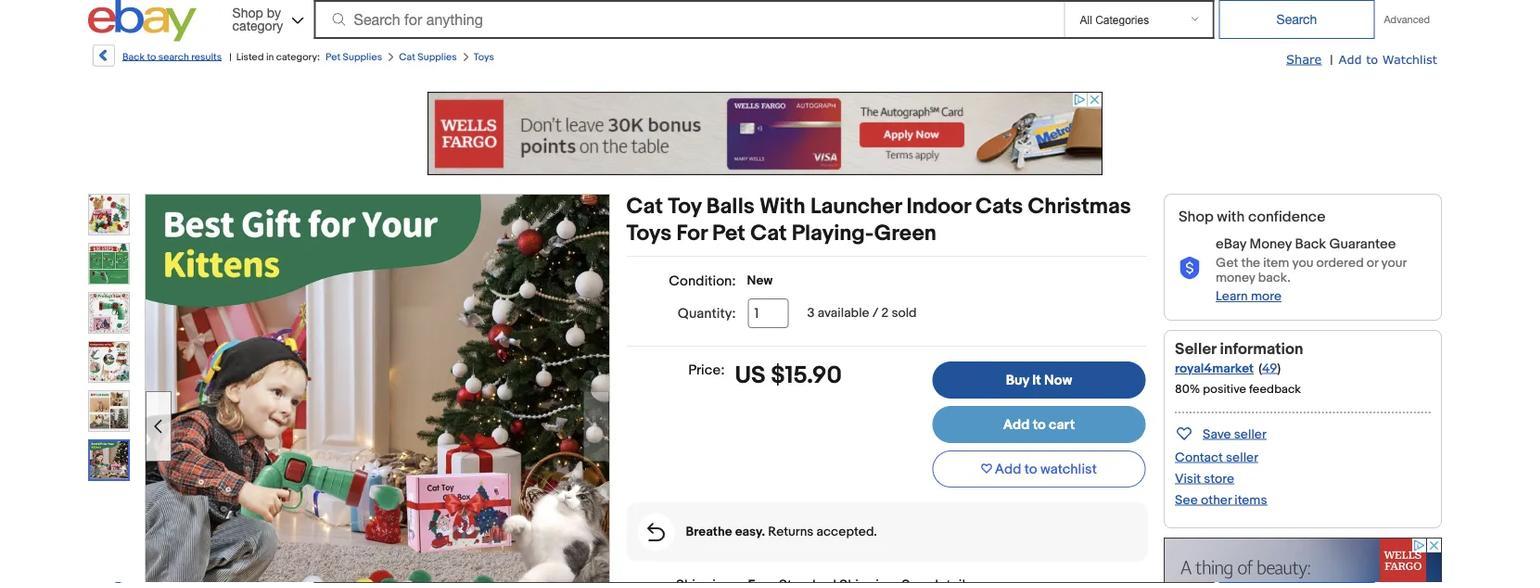 Task type: vqa. For each thing, say whether or not it's contained in the screenshot.
'to' for cart
yes



Task type: locate. For each thing, give the bounding box(es) containing it.
seller for contact
[[1226, 450, 1259, 466]]

picture 6 of 6 image
[[90, 442, 128, 480]]

to left cart on the bottom right of the page
[[1033, 416, 1046, 433]]

seller
[[1234, 427, 1267, 442], [1226, 450, 1259, 466]]

1 horizontal spatial shop
[[1179, 208, 1214, 226]]

0 vertical spatial advertisement region
[[428, 92, 1103, 175]]

price:
[[688, 362, 725, 378]]

picture 1 of 6 image
[[89, 195, 129, 235]]

in
[[266, 51, 274, 63]]

cat right pet supplies
[[399, 51, 415, 63]]

0 horizontal spatial pet
[[326, 51, 341, 63]]

seller right the save
[[1234, 427, 1267, 442]]

1 vertical spatial advertisement region
[[1164, 538, 1442, 583]]

back left search
[[122, 51, 145, 63]]

balls
[[706, 194, 755, 220]]

cat
[[399, 51, 415, 63], [627, 194, 663, 220], [751, 220, 787, 247]]

feedback
[[1249, 383, 1301, 397]]

cat supplies link
[[399, 51, 457, 63]]

0 horizontal spatial supplies
[[343, 51, 382, 63]]

cat toy balls with launcher indoor cats christmas toys for pet cat playing-green
[[627, 194, 1131, 247]]

1 horizontal spatial |
[[1330, 52, 1333, 68]]

item
[[1264, 256, 1290, 271]]

to inside button
[[1025, 461, 1038, 478]]

1 horizontal spatial with details__icon image
[[1179, 257, 1201, 280]]

share
[[1287, 51, 1322, 66]]

new
[[747, 273, 773, 288]]

1 vertical spatial add
[[1003, 416, 1030, 433]]

cats
[[976, 194, 1023, 220]]

supplies
[[343, 51, 382, 63], [418, 51, 457, 63]]

3
[[808, 306, 815, 321]]

add to cart link
[[933, 406, 1146, 443]]

0 vertical spatial seller
[[1234, 427, 1267, 442]]

add for add to watchlist
[[995, 461, 1022, 478]]

by
[[267, 5, 281, 20]]

2 supplies from the left
[[418, 51, 457, 63]]

0 horizontal spatial shop
[[232, 5, 263, 20]]

1 vertical spatial seller
[[1226, 450, 1259, 466]]

indoor
[[907, 194, 971, 220]]

add inside button
[[995, 461, 1022, 478]]

1 vertical spatial with details__icon image
[[648, 523, 665, 542]]

advertisement region down "items"
[[1164, 538, 1442, 583]]

with details__icon image inside us $15.90 main content
[[648, 523, 665, 542]]

0 horizontal spatial toys
[[474, 51, 494, 63]]

now
[[1045, 372, 1072, 389]]

1 supplies from the left
[[343, 51, 382, 63]]

2 horizontal spatial cat
[[751, 220, 787, 247]]

1 horizontal spatial advertisement region
[[1164, 538, 1442, 583]]

shop
[[232, 5, 263, 20], [1179, 208, 1214, 226]]

seller down 'save seller'
[[1226, 450, 1259, 466]]

back to search results link
[[91, 45, 222, 73]]

add to watchlist link
[[1339, 51, 1438, 68]]

the
[[1242, 256, 1261, 271]]

cat supplies
[[399, 51, 457, 63]]

for
[[677, 220, 708, 247]]

shop left with
[[1179, 208, 1214, 226]]

0 horizontal spatial advertisement region
[[428, 92, 1103, 175]]

toys
[[474, 51, 494, 63], [627, 220, 672, 247]]

items
[[1235, 492, 1267, 508]]

0 vertical spatial pet
[[326, 51, 341, 63]]

advertisement region
[[428, 92, 1103, 175], [1164, 538, 1442, 583]]

0 horizontal spatial cat
[[399, 51, 415, 63]]

shop by category
[[232, 5, 283, 33]]

supplies right the category:
[[343, 51, 382, 63]]

back to search results
[[122, 51, 222, 63]]

buy it now
[[1006, 372, 1072, 389]]

with details__icon image left get
[[1179, 257, 1201, 280]]

shop inside shop by category
[[232, 5, 263, 20]]

pet inside cat toy balls with launcher indoor cats christmas toys for pet cat playing-green
[[712, 220, 746, 247]]

1 horizontal spatial cat
[[627, 194, 663, 220]]

advanced link
[[1375, 1, 1440, 38]]

green
[[874, 220, 937, 247]]

more
[[1251, 289, 1282, 305]]

add for add to cart
[[1003, 416, 1030, 433]]

1 vertical spatial shop
[[1179, 208, 1214, 226]]

to left watchlist
[[1025, 461, 1038, 478]]

add to watchlist
[[995, 461, 1097, 478]]

shop left by
[[232, 5, 263, 20]]

0 vertical spatial add
[[1339, 51, 1362, 66]]

|
[[229, 51, 232, 63], [1330, 52, 1333, 68]]

cat toy balls with launcher indoor cats christmas toys for pet cat playing-green - picture 6 of 6 image
[[146, 193, 609, 583]]

with
[[1217, 208, 1245, 226]]

category
[[232, 18, 283, 33]]

2 vertical spatial add
[[995, 461, 1022, 478]]

toy
[[668, 194, 702, 220]]

royal4market link
[[1175, 361, 1254, 377]]

0 horizontal spatial |
[[229, 51, 232, 63]]

back up the you
[[1295, 236, 1327, 253]]

0 horizontal spatial back
[[122, 51, 145, 63]]

to
[[147, 51, 156, 63], [1367, 51, 1379, 66], [1033, 416, 1046, 433], [1025, 461, 1038, 478]]

to inside share | add to watchlist
[[1367, 51, 1379, 66]]

with details__icon image
[[1179, 257, 1201, 280], [648, 523, 665, 542]]

cart
[[1049, 416, 1075, 433]]

buy
[[1006, 372, 1030, 389]]

cat up new
[[751, 220, 787, 247]]

1 horizontal spatial supplies
[[418, 51, 457, 63]]

1 vertical spatial back
[[1295, 236, 1327, 253]]

add inside share | add to watchlist
[[1339, 51, 1362, 66]]

toys left for
[[627, 220, 672, 247]]

0 vertical spatial back
[[122, 51, 145, 63]]

(
[[1259, 361, 1262, 377]]

add right share on the right top
[[1339, 51, 1362, 66]]

picture 2 of 6 image
[[89, 244, 129, 284]]

us
[[735, 362, 766, 391]]

seller inside save seller button
[[1234, 427, 1267, 442]]

watchlist
[[1383, 51, 1438, 66]]

0 vertical spatial with details__icon image
[[1179, 257, 1201, 280]]

1 horizontal spatial back
[[1295, 236, 1327, 253]]

None submit
[[1219, 0, 1375, 39]]

picture 4 of 6 image
[[89, 342, 129, 382]]

visit store link
[[1175, 471, 1235, 487]]

returns
[[768, 525, 814, 540]]

1 horizontal spatial pet
[[712, 220, 746, 247]]

to for cart
[[1033, 416, 1046, 433]]

2
[[882, 306, 889, 321]]

available
[[818, 306, 870, 321]]

supplies left toys link
[[418, 51, 457, 63]]

back inside ebay money back guarantee get the item you ordered or your money back. learn more
[[1295, 236, 1327, 253]]

1 horizontal spatial toys
[[627, 220, 672, 247]]

cat left toy
[[627, 194, 663, 220]]

1 vertical spatial toys
[[627, 220, 672, 247]]

add
[[1339, 51, 1362, 66], [1003, 416, 1030, 433], [995, 461, 1022, 478]]

1 vertical spatial pet
[[712, 220, 746, 247]]

with details__icon image for ebay money back guarantee
[[1179, 257, 1201, 280]]

ebay money back guarantee get the item you ordered or your money back. learn more
[[1216, 236, 1407, 305]]

to left search
[[147, 51, 156, 63]]

toys right cat supplies link
[[474, 51, 494, 63]]

add down buy
[[1003, 416, 1030, 433]]

$15.90
[[771, 362, 842, 391]]

shop with confidence
[[1179, 208, 1326, 226]]

advertisement region up with
[[428, 92, 1103, 175]]

pet right for
[[712, 220, 746, 247]]

advanced
[[1384, 13, 1430, 26]]

back
[[122, 51, 145, 63], [1295, 236, 1327, 253]]

cat for cat toy balls with launcher indoor cats christmas toys for pet cat playing-green
[[627, 194, 663, 220]]

0 vertical spatial shop
[[232, 5, 263, 20]]

| left listed
[[229, 51, 232, 63]]

launcher
[[811, 194, 902, 220]]

picture 3 of 6 image
[[89, 293, 129, 333]]

seller for save
[[1234, 427, 1267, 442]]

)
[[1278, 361, 1281, 377]]

see
[[1175, 492, 1198, 508]]

| right share button
[[1330, 52, 1333, 68]]

picture 5 of 6 image
[[89, 391, 129, 431]]

add down add to cart link
[[995, 461, 1022, 478]]

to left the watchlist
[[1367, 51, 1379, 66]]

seller inside contact seller visit store see other items
[[1226, 450, 1259, 466]]

us $15.90 main content
[[627, 194, 1148, 583]]

money
[[1216, 270, 1256, 286]]

get
[[1216, 256, 1239, 271]]

save
[[1203, 427, 1231, 442]]

with details__icon image left the breathe
[[648, 523, 665, 542]]

it
[[1033, 372, 1041, 389]]

shop for shop with confidence
[[1179, 208, 1214, 226]]

0 horizontal spatial with details__icon image
[[648, 523, 665, 542]]

pet right the category:
[[326, 51, 341, 63]]



Task type: describe. For each thing, give the bounding box(es) containing it.
listed
[[236, 51, 264, 63]]

shop by category button
[[224, 0, 308, 38]]

results
[[191, 51, 222, 63]]

breathe
[[686, 525, 732, 540]]

supplies for pet supplies
[[343, 51, 382, 63]]

pet supplies link
[[326, 51, 382, 63]]

contact seller visit store see other items
[[1175, 450, 1267, 508]]

seller
[[1175, 339, 1217, 359]]

sold
[[892, 306, 917, 321]]

see other items link
[[1175, 492, 1267, 508]]

positive
[[1203, 383, 1247, 397]]

contact
[[1175, 450, 1223, 466]]

pet supplies
[[326, 51, 382, 63]]

| listed in category:
[[229, 51, 320, 63]]

learn more link
[[1216, 289, 1282, 305]]

other
[[1201, 492, 1232, 508]]

supplies for cat supplies
[[418, 51, 457, 63]]

3 available / 2 sold
[[808, 306, 917, 321]]

seller information royal4market ( 49 ) 80% positive feedback
[[1175, 339, 1304, 397]]

to for watchlist
[[1025, 461, 1038, 478]]

| inside share | add to watchlist
[[1330, 52, 1333, 68]]

toys link
[[474, 51, 494, 63]]

or
[[1367, 256, 1379, 271]]

shop for shop by category
[[232, 5, 263, 20]]

search
[[158, 51, 189, 63]]

accepted.
[[817, 525, 877, 540]]

49 link
[[1262, 361, 1278, 377]]

contact seller link
[[1175, 450, 1259, 466]]

your
[[1382, 256, 1407, 271]]

confidence
[[1248, 208, 1326, 226]]

add to watchlist button
[[933, 451, 1146, 488]]

Search for anything text field
[[317, 2, 1061, 37]]

playing-
[[792, 220, 874, 247]]

visit
[[1175, 471, 1201, 487]]

Quantity: text field
[[748, 299, 789, 328]]

store
[[1204, 471, 1235, 487]]

back.
[[1258, 270, 1291, 286]]

you
[[1293, 256, 1314, 271]]

guarantee
[[1330, 236, 1396, 253]]

cat for cat supplies
[[399, 51, 415, 63]]

with
[[760, 194, 806, 220]]

buy it now link
[[933, 362, 1146, 399]]

quantity:
[[678, 305, 736, 322]]

money
[[1250, 236, 1292, 253]]

easy.
[[735, 525, 765, 540]]

share | add to watchlist
[[1287, 51, 1438, 68]]

share button
[[1287, 51, 1322, 68]]

christmas
[[1028, 194, 1131, 220]]

royal4market
[[1175, 361, 1254, 377]]

save seller button
[[1175, 423, 1267, 444]]

condition:
[[669, 273, 736, 290]]

breathe easy. returns accepted.
[[686, 525, 877, 540]]

information
[[1220, 339, 1304, 359]]

49
[[1262, 361, 1278, 377]]

us $15.90
[[735, 362, 842, 391]]

/
[[873, 306, 879, 321]]

with details__icon image for breathe easy.
[[648, 523, 665, 542]]

ordered
[[1317, 256, 1364, 271]]

to for search
[[147, 51, 156, 63]]

ebay
[[1216, 236, 1247, 253]]

80%
[[1175, 383, 1201, 397]]

save seller
[[1203, 427, 1267, 442]]

0 vertical spatial toys
[[474, 51, 494, 63]]

learn
[[1216, 289, 1248, 305]]

toys inside cat toy balls with launcher indoor cats christmas toys for pet cat playing-green
[[627, 220, 672, 247]]

add to cart
[[1003, 416, 1075, 433]]

watchlist
[[1041, 461, 1097, 478]]



